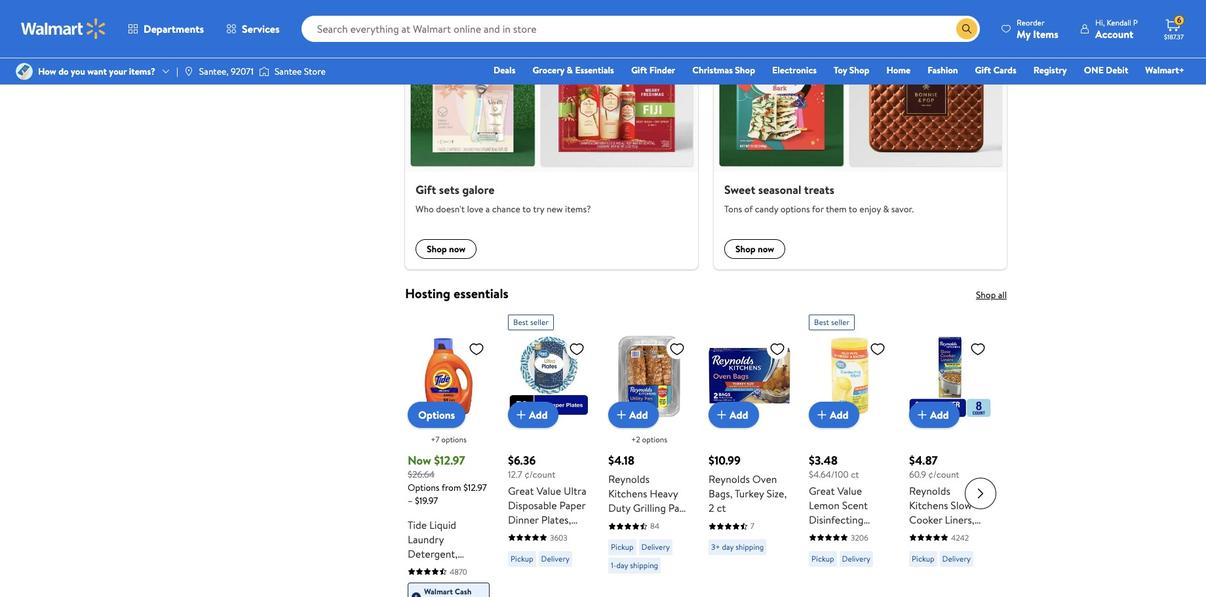 Task type: locate. For each thing, give the bounding box(es) containing it.
chance
[[492, 203, 521, 216]]

1 horizontal spatial add to cart image
[[915, 407, 931, 423]]

0 vertical spatial plates,
[[542, 513, 572, 527]]

to inside gift sets galore who doesn't love a chance to try new items?
[[523, 203, 531, 216]]

kendall
[[1107, 17, 1132, 28]]

1 shop now from the left
[[427, 243, 466, 256]]

$12.97 down +7 options
[[434, 453, 466, 469]]

great value lemon scent disinfecting wipes, 75 count, 1 lbs, 5.5 ounce image
[[809, 336, 891, 418]]

 image
[[16, 63, 33, 80], [259, 65, 270, 78], [184, 66, 194, 77]]

1 add from the left
[[529, 408, 548, 422]]

6 product group from the left
[[910, 310, 992, 598]]

options up +7
[[418, 408, 455, 423]]

3 add button from the left
[[709, 402, 759, 428]]

1 vertical spatial ct
[[717, 501, 726, 516]]

0 horizontal spatial add to cart image
[[514, 407, 529, 423]]

2 shop now from the left
[[736, 243, 775, 256]]

¢/count for $6.36
[[525, 468, 556, 482]]

1 horizontal spatial  image
[[184, 66, 194, 77]]

debit
[[1107, 64, 1129, 77]]

1 add to cart image from the left
[[514, 407, 529, 423]]

1-day shipping
[[611, 560, 659, 571]]

84
[[651, 521, 660, 532]]

 image left the how
[[16, 63, 33, 80]]

shop now
[[427, 243, 466, 256], [736, 243, 775, 256]]

add button for $4.87
[[910, 402, 960, 428]]

$4.87 60.9 ¢/count reynolds kitchens slow cooker liners, regular (fits 3-8 quarts), 8 count
[[910, 453, 986, 556]]

1 horizontal spatial &
[[884, 203, 890, 216]]

0 horizontal spatial kitchens
[[609, 487, 648, 501]]

value left ultra
[[537, 484, 562, 498]]

ct right 2
[[717, 501, 726, 516]]

x right 84
[[662, 516, 667, 530]]

0 horizontal spatial best
[[514, 317, 529, 328]]

reorder my items
[[1017, 17, 1059, 41]]

add button up the $6.36
[[508, 402, 559, 428]]

1 vertical spatial options
[[408, 481, 440, 494]]

home link
[[881, 63, 917, 77]]

0 horizontal spatial shop now
[[427, 243, 466, 256]]

0 vertical spatial items?
[[129, 65, 155, 78]]

2 great from the left
[[809, 484, 835, 498]]

shop now inside sweet seasonal treats "list item"
[[736, 243, 775, 256]]

2 horizontal spatial gift
[[976, 64, 992, 77]]

seller up "great value lemon scent disinfecting wipes, 75 count, 1 lbs, 5.5 ounce" image
[[832, 317, 850, 328]]

1 horizontal spatial day
[[722, 542, 734, 553]]

fashion
[[928, 64, 959, 77]]

pickup down white,
[[511, 553, 534, 565]]

|
[[176, 65, 178, 78]]

items? inside gift sets galore who doesn't love a chance to try new items?
[[565, 203, 591, 216]]

add to cart image up $10.99
[[714, 407, 730, 423]]

1
[[809, 542, 813, 556]]

1 to from the left
[[523, 203, 531, 216]]

pickup up 1-
[[611, 542, 634, 553]]

add up $3.48
[[830, 408, 849, 422]]

reynolds inside $4.18 reynolds kitchens heavy duty grilling pan, 13.25 x 9.63 x 3.5 inches
[[609, 472, 650, 487]]

add button up $10.99
[[709, 402, 759, 428]]

shop down who
[[427, 243, 447, 256]]

scent
[[843, 498, 869, 513]]

next slide for product carousel list image
[[965, 478, 997, 509]]

1 seller from the left
[[531, 317, 549, 328]]

day for 1-
[[617, 560, 629, 571]]

1-
[[611, 560, 617, 571]]

8 right 4242
[[979, 527, 985, 542]]

product group containing $4.18
[[609, 310, 691, 598]]

items
[[1034, 27, 1059, 41]]

x left 9.63
[[633, 516, 638, 530]]

best up "great value lemon scent disinfecting wipes, 75 count, 1 lbs, 5.5 ounce" image
[[815, 317, 830, 328]]

great inside the $6.36 12.7 ¢/count great value ultra disposable paper dinner plates, white, 10 inch, 50 plates, patterned
[[508, 484, 534, 498]]

kitchens inside $4.87 60.9 ¢/count reynolds kitchens slow cooker liners, regular (fits 3-8 quarts), 8 count
[[910, 498, 949, 513]]

walmart+ link
[[1140, 63, 1191, 77]]

¢/count right the 12.7
[[525, 468, 556, 482]]

shipping right 1-
[[630, 560, 659, 571]]

2 horizontal spatial add to cart image
[[815, 407, 830, 423]]

shop right toy
[[850, 64, 870, 77]]

1 horizontal spatial gift
[[632, 64, 648, 77]]

0 vertical spatial shipping
[[736, 542, 764, 553]]

0 horizontal spatial great
[[508, 484, 534, 498]]

2 x from the left
[[662, 516, 667, 530]]

7
[[751, 521, 755, 532]]

pickup down regular
[[912, 553, 935, 565]]

1 horizontal spatial to
[[849, 203, 858, 216]]

day for 3+
[[722, 542, 734, 553]]

add up $4.87
[[931, 408, 949, 422]]

options left for
[[781, 203, 810, 216]]

2 best seller from the left
[[815, 317, 850, 328]]

ct inside $3.48 $4.64/100 ct great value lemon scent disinfecting wipes, 75 count, 1 lbs, 5.5 ounce
[[851, 468, 860, 482]]

seller for $6.36
[[531, 317, 549, 328]]

1 horizontal spatial items?
[[565, 203, 591, 216]]

3+ day shipping
[[712, 542, 764, 553]]

loads
[[464, 561, 490, 576]]

all
[[999, 289, 1007, 302]]

shop now for sets
[[427, 243, 466, 256]]

options
[[418, 408, 455, 423], [408, 481, 440, 494]]

5 add from the left
[[931, 408, 949, 422]]

2 horizontal spatial  image
[[259, 65, 270, 78]]

0 horizontal spatial reynolds
[[609, 472, 650, 487]]

list containing gift sets galore
[[397, 7, 1015, 270]]

product group containing $10.99
[[709, 310, 791, 598]]

home
[[887, 64, 911, 77]]

want
[[87, 65, 107, 78]]

now down candy
[[758, 243, 775, 256]]

now inside gift sets galore list item
[[449, 243, 466, 256]]

5 product group from the left
[[809, 310, 891, 598]]

3 product group from the left
[[609, 310, 691, 598]]

1 horizontal spatial now
[[758, 243, 775, 256]]

add up $10.99
[[730, 408, 749, 422]]

gift for cards
[[976, 64, 992, 77]]

0 horizontal spatial seller
[[531, 317, 549, 328]]

add button up +2
[[609, 402, 659, 428]]

0 horizontal spatial gift
[[416, 181, 436, 198]]

reynolds kitchens slow cooker liners, regular (fits 3-8 quarts), 8 count image
[[910, 336, 992, 418]]

0 vertical spatial &
[[567, 64, 573, 77]]

$12.97
[[434, 453, 466, 469], [464, 481, 487, 494]]

4 add from the left
[[830, 408, 849, 422]]

0 horizontal spatial to
[[523, 203, 531, 216]]

2 now from the left
[[758, 243, 775, 256]]

options down now
[[408, 481, 440, 494]]

items? right new
[[565, 203, 591, 216]]

plates, up "3603"
[[542, 513, 572, 527]]

add to cart image up the $6.36
[[514, 407, 529, 423]]

do
[[58, 65, 69, 78]]

1 horizontal spatial x
[[662, 516, 667, 530]]

great for $6.36
[[508, 484, 534, 498]]

0 horizontal spatial  image
[[16, 63, 33, 80]]

seller for $3.48
[[832, 317, 850, 328]]

¢/count right 60.9
[[929, 468, 960, 482]]

to
[[523, 203, 531, 216], [849, 203, 858, 216]]

2 horizontal spatial reynolds
[[910, 484, 951, 498]]

1 horizontal spatial options
[[642, 434, 668, 445]]

 image right |
[[184, 66, 194, 77]]

2 horizontal spatial options
[[781, 203, 810, 216]]

1 best seller from the left
[[514, 317, 549, 328]]

items?
[[129, 65, 155, 78], [565, 203, 591, 216]]

gift for sets
[[416, 181, 436, 198]]

ct right $4.64/100
[[851, 468, 860, 482]]

Search search field
[[301, 16, 981, 42]]

 image right 92071
[[259, 65, 270, 78]]

1 horizontal spatial best seller
[[815, 317, 850, 328]]

1 horizontal spatial great
[[809, 484, 835, 498]]

2 to from the left
[[849, 203, 858, 216]]

1 horizontal spatial shop now
[[736, 243, 775, 256]]

$12.97 right from
[[464, 481, 487, 494]]

add to cart image for $3.48
[[815, 407, 830, 423]]

best seller up "great value lemon scent disinfecting wipes, 75 count, 1 lbs, 5.5 ounce" image
[[815, 317, 850, 328]]

add to favorites list, tide liquid laundry detergent, original, 64 loads 92 fl oz, he compatible image
[[469, 341, 485, 358]]

1 value from the left
[[537, 484, 562, 498]]

1 horizontal spatial 8
[[979, 527, 985, 542]]

reynolds for $4.18
[[609, 472, 650, 487]]

0 vertical spatial day
[[722, 542, 734, 553]]

to left try
[[523, 203, 531, 216]]

gift up who
[[416, 181, 436, 198]]

0 horizontal spatial &
[[567, 64, 573, 77]]

shop all
[[977, 289, 1007, 302]]

reynolds down $4.18
[[609, 472, 650, 487]]

shop now down of
[[736, 243, 775, 256]]

2 product group from the left
[[508, 310, 590, 598]]

Walmart Site-Wide search field
[[301, 16, 981, 42]]

best seller for $6.36
[[514, 317, 549, 328]]

shop down of
[[736, 243, 756, 256]]

0 horizontal spatial value
[[537, 484, 562, 498]]

2 value from the left
[[838, 484, 863, 498]]

pan,
[[669, 501, 688, 516]]

gift left finder
[[632, 64, 648, 77]]

value inside $3.48 $4.64/100 ct great value lemon scent disinfecting wipes, 75 count, 1 lbs, 5.5 ounce
[[838, 484, 863, 498]]

2 seller from the left
[[832, 317, 850, 328]]

gift left cards
[[976, 64, 992, 77]]

add to cart image for $6.36
[[514, 407, 529, 423]]

12.7
[[508, 468, 523, 482]]

great value ultra disposable paper dinner plates, white, 10 inch, 50 plates, patterned image
[[508, 336, 590, 418]]

1 x from the left
[[633, 516, 638, 530]]

great down $4.64/100
[[809, 484, 835, 498]]

3 add to cart image from the left
[[815, 407, 830, 423]]

best up great value ultra disposable paper dinner plates, white, 10 inch, 50 plates, patterned image
[[514, 317, 529, 328]]

1 horizontal spatial best
[[815, 317, 830, 328]]

shipping
[[736, 542, 764, 553], [630, 560, 659, 571]]

& right the enjoy
[[884, 203, 890, 216]]

1 horizontal spatial value
[[838, 484, 863, 498]]

1 horizontal spatial ¢/count
[[929, 468, 960, 482]]

add to favorites list, great value lemon scent disinfecting wipes, 75 count, 1 lbs, 5.5 ounce image
[[870, 341, 886, 358]]

reynolds inside $10.99 reynolds oven bags, turkey size, 2 ct
[[709, 472, 750, 487]]

shipping down 7
[[736, 542, 764, 553]]

great
[[508, 484, 534, 498], [809, 484, 835, 498]]

$10.99 reynolds oven bags, turkey size, 2 ct
[[709, 453, 787, 516]]

now $12.97 $26.64 options from $12.97 – $19.97
[[408, 453, 487, 507]]

& right grocery
[[567, 64, 573, 77]]

kitchens up 13.25 on the bottom of page
[[609, 487, 648, 501]]

1 horizontal spatial ct
[[851, 468, 860, 482]]

& inside 'link'
[[567, 64, 573, 77]]

add up +2
[[630, 408, 648, 422]]

$4.87
[[910, 453, 938, 469]]

add to cart image up $3.48
[[815, 407, 830, 423]]

2 add from the left
[[630, 408, 648, 422]]

0 vertical spatial $12.97
[[434, 453, 466, 469]]

reynolds for $10.99
[[709, 472, 750, 487]]

4242
[[952, 532, 970, 544]]

8 left count
[[949, 542, 955, 556]]

1 horizontal spatial add to cart image
[[614, 407, 630, 423]]

1 horizontal spatial reynolds
[[709, 472, 750, 487]]

from
[[442, 481, 461, 494]]

now for sets
[[449, 243, 466, 256]]

1 now from the left
[[449, 243, 466, 256]]

1 vertical spatial &
[[884, 203, 890, 216]]

1 vertical spatial items?
[[565, 203, 591, 216]]

0 horizontal spatial add to cart image
[[714, 407, 730, 423]]

slow
[[951, 498, 973, 513]]

value down $4.64/100
[[838, 484, 863, 498]]

1 horizontal spatial shipping
[[736, 542, 764, 553]]

great inside $3.48 $4.64/100 ct great value lemon scent disinfecting wipes, 75 count, 1 lbs, 5.5 ounce
[[809, 484, 835, 498]]

add button up $3.48
[[809, 402, 860, 428]]

how
[[38, 65, 56, 78]]

shop
[[735, 64, 756, 77], [850, 64, 870, 77], [427, 243, 447, 256], [736, 243, 756, 256], [977, 289, 997, 302]]

christmas shop link
[[687, 63, 762, 77]]

best seller up great value ultra disposable paper dinner plates, white, 10 inch, 50 plates, patterned image
[[514, 317, 549, 328]]

3.5
[[670, 516, 683, 530]]

¢/count inside $4.87 60.9 ¢/count reynolds kitchens slow cooker liners, regular (fits 3-8 quarts), 8 count
[[929, 468, 960, 482]]

p
[[1134, 17, 1139, 28]]

$26.64
[[408, 468, 435, 482]]

paper
[[560, 498, 586, 513]]

day
[[722, 542, 734, 553], [617, 560, 629, 571]]

list
[[397, 7, 1015, 270]]

galore
[[463, 181, 495, 198]]

value inside the $6.36 12.7 ¢/count great value ultra disposable paper dinner plates, white, 10 inch, 50 plates, patterned
[[537, 484, 562, 498]]

$6.36
[[508, 453, 536, 469]]

5 add button from the left
[[910, 402, 960, 428]]

$10.99
[[709, 453, 741, 469]]

3 add from the left
[[730, 408, 749, 422]]

detergent,
[[408, 547, 458, 561]]

grocery
[[533, 64, 565, 77]]

add button up $4.87
[[910, 402, 960, 428]]

0 horizontal spatial day
[[617, 560, 629, 571]]

&
[[567, 64, 573, 77], [884, 203, 890, 216]]

1 best from the left
[[514, 317, 529, 328]]

great down the 12.7
[[508, 484, 534, 498]]

product group
[[408, 310, 490, 598], [508, 310, 590, 598], [609, 310, 691, 598], [709, 310, 791, 598], [809, 310, 891, 598], [910, 310, 992, 598]]

1 vertical spatial plates,
[[508, 542, 538, 556]]

¢/count inside the $6.36 12.7 ¢/count great value ultra disposable paper dinner plates, white, 10 inch, 50 plates, patterned
[[525, 468, 556, 482]]

options right +2
[[642, 434, 668, 445]]

2 add button from the left
[[609, 402, 659, 428]]

plates, left 10 on the left bottom
[[508, 542, 538, 556]]

shop now inside gift sets galore list item
[[427, 243, 466, 256]]

options right +7
[[442, 434, 467, 445]]

0 horizontal spatial ct
[[717, 501, 726, 516]]

0 horizontal spatial plates,
[[508, 542, 538, 556]]

1 ¢/count from the left
[[525, 468, 556, 482]]

gift cards
[[976, 64, 1017, 77]]

1 horizontal spatial kitchens
[[910, 498, 949, 513]]

add up the $6.36
[[529, 408, 548, 422]]

0 horizontal spatial shipping
[[630, 560, 659, 571]]

& inside sweet seasonal treats tons of candy options for them to enjoy & savor.
[[884, 203, 890, 216]]

registry link
[[1028, 63, 1074, 77]]

day down inches
[[617, 560, 629, 571]]

1 vertical spatial shipping
[[630, 560, 659, 571]]

1 add to cart image from the left
[[714, 407, 730, 423]]

pickup left the 5.5 on the right of page
[[812, 553, 835, 565]]

options inside sweet seasonal treats tons of candy options for them to enjoy & savor.
[[781, 203, 810, 216]]

hi,
[[1096, 17, 1106, 28]]

add for $4.87
[[931, 408, 949, 422]]

64
[[449, 561, 462, 576]]

shop all link
[[977, 289, 1007, 302]]

now
[[449, 243, 466, 256], [758, 243, 775, 256]]

shop now down doesn't
[[427, 243, 466, 256]]

0 vertical spatial ct
[[851, 468, 860, 482]]

0 horizontal spatial options
[[442, 434, 467, 445]]

add button
[[508, 402, 559, 428], [609, 402, 659, 428], [709, 402, 759, 428], [809, 402, 860, 428], [910, 402, 960, 428]]

1 horizontal spatial plates,
[[542, 513, 572, 527]]

add to cart image
[[714, 407, 730, 423], [915, 407, 931, 423]]

add to favorites list, reynolds oven bags, turkey size, 2 ct image
[[770, 341, 786, 358]]

sweet
[[725, 181, 756, 198]]

add to cart image up $4.18
[[614, 407, 630, 423]]

add to cart image for $10.99
[[714, 407, 730, 423]]

ct
[[851, 468, 860, 482], [717, 501, 726, 516]]

to right them
[[849, 203, 858, 216]]

1 great from the left
[[508, 484, 534, 498]]

2 add to cart image from the left
[[915, 407, 931, 423]]

heavy
[[650, 487, 678, 501]]

2 best from the left
[[815, 317, 830, 328]]

seller
[[531, 317, 549, 328], [832, 317, 850, 328]]

0 horizontal spatial best seller
[[514, 317, 549, 328]]

0 horizontal spatial items?
[[129, 65, 155, 78]]

$187.37
[[1165, 32, 1185, 41]]

0 horizontal spatial now
[[449, 243, 466, 256]]

lemon
[[809, 498, 840, 513]]

0 horizontal spatial x
[[633, 516, 638, 530]]

best seller for $3.48
[[815, 317, 850, 328]]

1 vertical spatial $12.97
[[464, 481, 487, 494]]

1 vertical spatial day
[[617, 560, 629, 571]]

best seller
[[514, 317, 549, 328], [815, 317, 850, 328]]

0 horizontal spatial 8
[[949, 542, 955, 556]]

lbs,
[[815, 542, 833, 556]]

seller up great value ultra disposable paper dinner plates, white, 10 inch, 50 plates, patterned image
[[531, 317, 549, 328]]

best for $3.48
[[815, 317, 830, 328]]

2 ¢/count from the left
[[929, 468, 960, 482]]

kitchens up regular
[[910, 498, 949, 513]]

now inside sweet seasonal treats "list item"
[[758, 243, 775, 256]]

now
[[408, 453, 431, 469]]

value for $3.48
[[838, 484, 863, 498]]

1 horizontal spatial seller
[[832, 317, 850, 328]]

 image for santee store
[[259, 65, 270, 78]]

add to favorites list, reynolds kitchens heavy duty grilling pan, 13.25 x 9.63 x 3.5 inches image
[[670, 341, 685, 358]]

$4.64/100
[[809, 468, 849, 482]]

day right 3+
[[722, 542, 734, 553]]

4 product group from the left
[[709, 310, 791, 598]]

turkey
[[735, 487, 765, 501]]

add to cart image up $4.87
[[915, 407, 931, 423]]

options
[[781, 203, 810, 216], [442, 434, 467, 445], [642, 434, 668, 445]]

reynolds down $10.99
[[709, 472, 750, 487]]

gift inside gift sets galore who doesn't love a chance to try new items?
[[416, 181, 436, 198]]

toy shop link
[[828, 63, 876, 77]]

0 horizontal spatial ¢/count
[[525, 468, 556, 482]]

1 product group from the left
[[408, 310, 490, 598]]

add to cart image
[[514, 407, 529, 423], [614, 407, 630, 423], [815, 407, 830, 423]]

now down doesn't
[[449, 243, 466, 256]]

to inside sweet seasonal treats tons of candy options for them to enjoy & savor.
[[849, 203, 858, 216]]

add button for $4.18
[[609, 402, 659, 428]]

items? right your
[[129, 65, 155, 78]]

laundry
[[408, 532, 444, 547]]

reynolds down 60.9
[[910, 484, 951, 498]]



Task type: vqa. For each thing, say whether or not it's contained in the screenshot.
Pen+Gear
no



Task type: describe. For each thing, give the bounding box(es) containing it.
6 $187.37
[[1165, 15, 1185, 41]]

search icon image
[[962, 24, 973, 34]]

available
[[424, 597, 454, 598]]

ct inside $10.99 reynolds oven bags, turkey size, 2 ct
[[717, 501, 726, 516]]

fl
[[422, 576, 428, 590]]

walmart
[[424, 586, 453, 597]]

departments
[[144, 22, 204, 36]]

cooker
[[910, 513, 943, 527]]

6
[[1178, 15, 1182, 26]]

add to favorites list, great value ultra disposable paper dinner plates, white, 10 inch, 50 plates, patterned image
[[569, 341, 585, 358]]

new
[[547, 203, 563, 216]]

tons
[[725, 203, 743, 216]]

wipes,
[[809, 527, 839, 542]]

great for $3.48
[[809, 484, 835, 498]]

gift finder link
[[626, 63, 682, 77]]

kitchens inside $4.18 reynolds kitchens heavy duty grilling pan, 13.25 x 9.63 x 3.5 inches
[[609, 487, 648, 501]]

finder
[[650, 64, 676, 77]]

deals link
[[488, 63, 522, 77]]

original,
[[408, 561, 447, 576]]

+7
[[431, 434, 440, 445]]

a
[[486, 203, 490, 216]]

add for $4.18
[[630, 408, 648, 422]]

santee,
[[199, 65, 229, 78]]

hosting essentials
[[405, 285, 509, 302]]

add button for $10.99
[[709, 402, 759, 428]]

product group containing $4.87
[[910, 310, 992, 598]]

liquid
[[430, 518, 457, 532]]

white,
[[508, 527, 538, 542]]

reynolds inside $4.87 60.9 ¢/count reynolds kitchens slow cooker liners, regular (fits 3-8 quarts), 8 count
[[910, 484, 951, 498]]

bags,
[[709, 487, 733, 501]]

deals
[[494, 64, 516, 77]]

shipping for 3+ day shipping
[[736, 542, 764, 553]]

$3.48
[[809, 453, 838, 469]]

oven
[[753, 472, 778, 487]]

who
[[416, 203, 434, 216]]

ounce
[[851, 542, 882, 556]]

liners,
[[946, 513, 975, 527]]

how do you want your items?
[[38, 65, 155, 78]]

services
[[242, 22, 280, 36]]

walmart cash available
[[424, 586, 472, 598]]

shop inside gift sets galore list item
[[427, 243, 447, 256]]

savor.
[[892, 203, 914, 216]]

product group containing $3.48
[[809, 310, 891, 598]]

grocery & essentials
[[533, 64, 615, 77]]

disinfecting
[[809, 513, 864, 527]]

gift finder
[[632, 64, 676, 77]]

+2
[[632, 434, 641, 445]]

9.63
[[641, 516, 660, 530]]

of
[[745, 203, 753, 216]]

(fits
[[947, 527, 967, 542]]

gift sets galore list item
[[397, 7, 706, 270]]

sweet seasonal treats list item
[[706, 7, 1015, 270]]

 image for santee, 92071
[[184, 66, 194, 77]]

0 vertical spatial options
[[418, 408, 455, 423]]

shop right christmas
[[735, 64, 756, 77]]

hi, kendall p account
[[1096, 17, 1139, 41]]

reynolds kitchens heavy duty grilling pan, 13.25 x 9.63 x 3.5 inches image
[[609, 336, 691, 418]]

shipping for 1-day shipping
[[630, 560, 659, 571]]

4870
[[450, 566, 468, 578]]

reynolds oven bags, turkey size, 2 ct image
[[709, 336, 791, 418]]

1 add button from the left
[[508, 402, 559, 428]]

christmas shop
[[693, 64, 756, 77]]

one debit
[[1085, 64, 1129, 77]]

options link
[[408, 402, 466, 428]]

oz,
[[431, 576, 443, 590]]

product group containing $6.36
[[508, 310, 590, 598]]

inches
[[609, 530, 637, 545]]

compatible
[[408, 590, 461, 598]]

delivery down 84
[[642, 542, 670, 553]]

–
[[408, 494, 413, 507]]

doesn't
[[436, 203, 465, 216]]

add for $10.99
[[730, 408, 749, 422]]

$4.18 reynolds kitchens heavy duty grilling pan, 13.25 x 9.63 x 3.5 inches
[[609, 453, 688, 545]]

4 add button from the left
[[809, 402, 860, 428]]

$19.97
[[415, 494, 438, 507]]

delivery down 4242
[[943, 553, 971, 565]]

account
[[1096, 27, 1134, 41]]

options for options from $12.97 – $19.97
[[442, 434, 467, 445]]

$4.18
[[609, 453, 635, 469]]

3-
[[969, 527, 979, 542]]

10
[[540, 527, 550, 542]]

delivery down "3603"
[[541, 553, 570, 565]]

santee, 92071
[[199, 65, 254, 78]]

options inside 'now $12.97 $26.64 options from $12.97 – $19.97'
[[408, 481, 440, 494]]

disposable
[[508, 498, 557, 513]]

options for reynolds kitchens heavy duty grilling pan, 13.25 x 9.63 x 3.5 inches
[[642, 434, 668, 445]]

regular
[[910, 527, 944, 542]]

best for $6.36
[[514, 317, 529, 328]]

sets
[[439, 181, 460, 198]]

50
[[577, 527, 589, 542]]

my
[[1017, 27, 1031, 41]]

count
[[958, 542, 986, 556]]

santee store
[[275, 65, 326, 78]]

shop left all
[[977, 289, 997, 302]]

5.5
[[836, 542, 849, 556]]

¢/count for $4.87
[[929, 468, 960, 482]]

product group containing now $12.97
[[408, 310, 490, 598]]

add to cart image for $4.87
[[915, 407, 931, 423]]

2 add to cart image from the left
[[614, 407, 630, 423]]

3206
[[851, 532, 869, 544]]

walmart image
[[21, 18, 106, 39]]

$6.36 12.7 ¢/count great value ultra disposable paper dinner plates, white, 10 inch, 50 plates, patterned
[[508, 453, 589, 556]]

shop inside sweet seasonal treats "list item"
[[736, 243, 756, 256]]

quarts),
[[910, 542, 947, 556]]

registry
[[1034, 64, 1068, 77]]

inch,
[[552, 527, 574, 542]]

gift cards link
[[970, 63, 1023, 77]]

cash
[[455, 586, 472, 597]]

now for seasonal
[[758, 243, 775, 256]]

3603
[[550, 532, 568, 544]]

 image for how do you want your items?
[[16, 63, 33, 80]]

92071
[[231, 65, 254, 78]]

one
[[1085, 64, 1104, 77]]

gift for finder
[[632, 64, 648, 77]]

delivery down the 3206
[[843, 553, 871, 565]]

grilling
[[633, 501, 666, 516]]

tide liquid laundry detergent, original, 64 loads 92 fl oz, he compatible image
[[408, 336, 490, 418]]

sweet seasonal treats tons of candy options for them to enjoy & savor.
[[725, 181, 914, 216]]

you
[[71, 65, 85, 78]]

value for $6.36
[[537, 484, 562, 498]]

ultra
[[564, 484, 587, 498]]

fashion link
[[922, 63, 965, 77]]

services button
[[215, 13, 291, 45]]

add to favorites list, reynolds kitchens slow cooker liners, regular (fits 3-8 quarts), 8 count image
[[971, 341, 986, 358]]

shop now for seasonal
[[736, 243, 775, 256]]

toy
[[834, 64, 848, 77]]

he
[[446, 576, 460, 590]]



